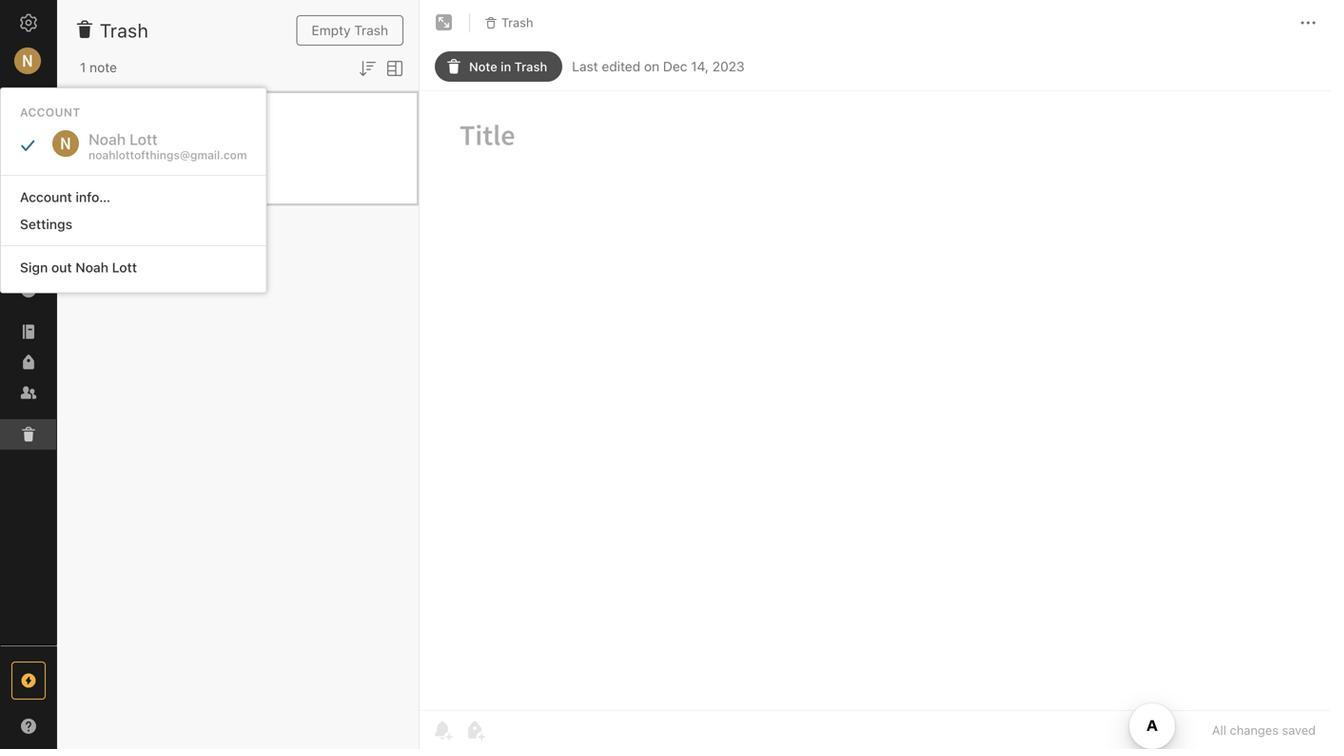 Task type: describe. For each thing, give the bounding box(es) containing it.
sign
[[20, 260, 48, 275]]

dropdown list menu
[[1, 167, 266, 281]]

trash up sort options field at left top
[[354, 22, 388, 38]]

upgrade image
[[17, 670, 40, 693]]

More actions field
[[1297, 8, 1320, 38]]

2023
[[712, 59, 745, 74]]

trash up note in trash
[[501, 15, 533, 30]]

empty
[[312, 22, 351, 38]]

account for account
[[20, 106, 80, 119]]

dec
[[663, 59, 687, 74]]

account info…
[[20, 189, 110, 205]]

1 note
[[80, 59, 117, 75]]

View options field
[[379, 55, 406, 80]]

add a reminder image
[[431, 719, 454, 742]]

add tag image
[[463, 719, 486, 742]]

Account field
[[0, 42, 57, 80]]

trash up note
[[100, 19, 149, 41]]

trash button
[[478, 10, 540, 36]]

5 minutes ago button
[[57, 91, 419, 206]]

all changes saved
[[1212, 724, 1316, 738]]

sign out noah lott
[[20, 260, 137, 275]]

edited
[[602, 59, 640, 74]]

minutes
[[92, 169, 135, 182]]

sign out noah lott link
[[1, 254, 266, 281]]

empty trash button
[[296, 15, 403, 46]]

settings image
[[17, 11, 40, 34]]

empty trash
[[312, 22, 388, 38]]

note
[[469, 59, 497, 74]]

note list element
[[57, 0, 420, 750]]

trash right in on the left top of the page
[[514, 59, 547, 74]]

info…
[[76, 189, 110, 205]]

more actions image
[[1297, 11, 1320, 34]]

note in trash
[[469, 59, 547, 74]]



Task type: vqa. For each thing, say whether or not it's contained in the screenshot.
the 'Upgrade'
no



Task type: locate. For each thing, give the bounding box(es) containing it.
in
[[501, 59, 511, 74]]

note window element
[[420, 0, 1331, 750]]

noah
[[75, 260, 108, 275]]

account for account info…
[[20, 189, 72, 205]]

Sort options field
[[356, 55, 379, 80]]

all
[[1212, 724, 1226, 738]]

account up settings
[[20, 189, 72, 205]]

0 vertical spatial account
[[20, 106, 80, 119]]

saved
[[1282, 724, 1316, 738]]

changes
[[1230, 724, 1279, 738]]

account info… link
[[1, 184, 266, 211]]

5
[[82, 169, 89, 182]]

settings link
[[1, 211, 266, 238]]

account image
[[14, 48, 41, 74]]

home image
[[17, 187, 40, 210]]

out
[[51, 260, 72, 275]]

account
[[20, 106, 80, 119], [20, 189, 72, 205]]

14,
[[691, 59, 709, 74]]

ago
[[138, 169, 158, 182]]

lott
[[112, 260, 137, 275]]

Note Editor text field
[[420, 91, 1331, 711]]

settings
[[20, 216, 72, 232]]

click to expand image
[[49, 715, 63, 737]]

2 account from the top
[[20, 189, 72, 205]]

account down 1
[[20, 106, 80, 119]]

trash
[[501, 15, 533, 30], [100, 19, 149, 41], [354, 22, 388, 38], [514, 59, 547, 74]]

expand note image
[[433, 11, 456, 34]]

last
[[572, 59, 598, 74]]

5 minutes ago
[[82, 169, 158, 182]]

note
[[90, 59, 117, 75]]

last edited on dec 14, 2023
[[572, 59, 745, 74]]

on
[[644, 59, 659, 74]]

1
[[80, 59, 86, 75]]

1 account from the top
[[20, 106, 80, 119]]

tree
[[0, 184, 57, 645]]

WHAT'S NEW field
[[0, 712, 57, 742]]

account inside dropdown list menu
[[20, 189, 72, 205]]

1 vertical spatial account
[[20, 189, 72, 205]]



